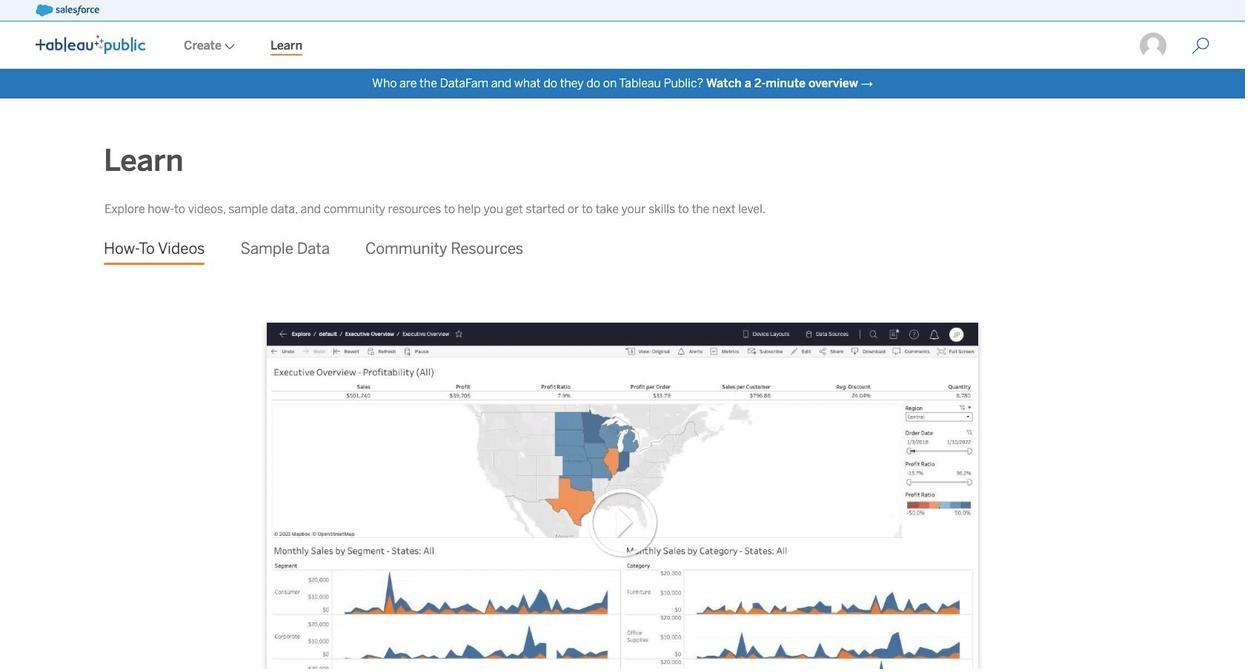 Task type: vqa. For each thing, say whether or not it's contained in the screenshot.
LOGO
yes



Task type: describe. For each thing, give the bounding box(es) containing it.
logo image
[[36, 35, 145, 54]]

go to search image
[[1174, 37, 1227, 55]]

create image
[[222, 44, 235, 50]]

tara.schultz image
[[1138, 31, 1168, 61]]



Task type: locate. For each thing, give the bounding box(es) containing it.
salesforce logo image
[[36, 4, 99, 16]]



